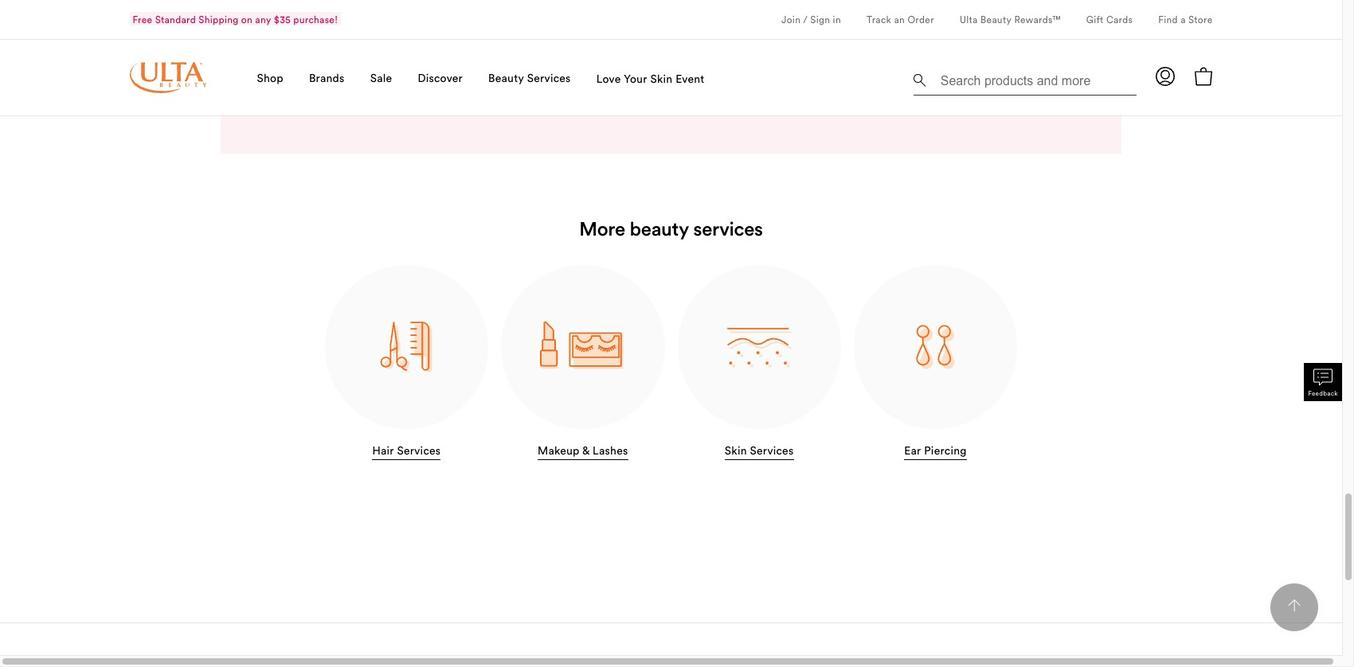 Task type: locate. For each thing, give the bounding box(es) containing it.
book
[[578, 92, 622, 116]]

beauty services button
[[488, 39, 571, 116]]

each
[[432, 19, 467, 39]]

shipping
[[199, 13, 239, 25]]

services
[[465, 45, 523, 64], [527, 71, 571, 85], [397, 444, 441, 458], [750, 444, 794, 458]]

0 vertical spatial ulta
[[960, 13, 978, 25]]

rewards™
[[1015, 13, 1061, 25]]

ulta beauty rewards™ button
[[960, 0, 1061, 39]]

book an appointment
[[578, 92, 761, 116]]

None search field
[[914, 61, 1137, 99]]

more
[[580, 217, 625, 241]]

track an order
[[867, 13, 935, 25]]

store
[[1189, 13, 1213, 25]]

ulta
[[960, 13, 978, 25], [660, 45, 690, 64]]

skin services
[[725, 444, 794, 458]]

an
[[894, 13, 905, 25], [626, 92, 647, 116]]

1 vertical spatial an
[[626, 92, 647, 116]]

an right track
[[894, 13, 905, 25]]

target
[[762, 45, 807, 64]]

brands
[[309, 71, 345, 85]]

ulta right order
[[960, 13, 978, 25]]

be
[[621, 19, 637, 39]]

each store experience may be different due to local mandates. beauty services are not available in ulta beauty at target locations.
[[432, 19, 910, 64]]

may
[[588, 19, 617, 39]]

beauty
[[981, 13, 1012, 25], [861, 19, 910, 39], [693, 45, 742, 64], [488, 71, 524, 85]]

an inside book an appointment link
[[626, 92, 647, 116]]

find a store link
[[1159, 13, 1213, 28]]

1 vertical spatial skin
[[725, 444, 747, 458]]

more beauty services
[[580, 217, 763, 241]]

in up love your skin event
[[643, 45, 657, 64]]

ear piercing link
[[854, 266, 1018, 464]]

beauty left the rewards™
[[981, 13, 1012, 25]]

event
[[676, 71, 705, 86]]

1 horizontal spatial an
[[894, 13, 905, 25]]

hair services
[[372, 444, 441, 458]]

services for hair services
[[397, 444, 441, 458]]

feedback
[[1309, 389, 1338, 397]]

beauty inside button
[[488, 71, 524, 85]]

skin
[[650, 71, 673, 86], [725, 444, 747, 458]]

1 vertical spatial ulta
[[660, 45, 690, 64]]

standard
[[155, 13, 196, 25]]

piercing
[[924, 444, 967, 458]]

love your skin event link
[[597, 71, 705, 88]]

1 vertical spatial in
[[643, 45, 657, 64]]

experience
[[509, 19, 585, 39]]

$35
[[274, 13, 291, 25]]

0 vertical spatial skin
[[650, 71, 673, 86]]

in
[[833, 13, 841, 25], [643, 45, 657, 64]]

an inside track an order link
[[894, 13, 905, 25]]

log in to your ulta account image
[[1156, 67, 1175, 86]]

makeup
[[538, 444, 580, 458]]

shop button
[[257, 39, 284, 116]]

due
[[705, 19, 730, 39]]

messages bubble square menu image
[[1314, 368, 1333, 387]]

gift cards
[[1087, 13, 1133, 25]]

to
[[733, 19, 748, 39]]

0 vertical spatial an
[[894, 13, 905, 25]]

free
[[133, 13, 152, 25]]

join / sign in button
[[782, 0, 841, 39]]

0 horizontal spatial in
[[643, 45, 657, 64]]

join
[[782, 13, 801, 25]]

ear piercing
[[905, 444, 967, 458]]

0 horizontal spatial an
[[626, 92, 647, 116]]

ulta down different
[[660, 45, 690, 64]]

mandates.
[[787, 19, 858, 39]]

beauty down the "due" at the top right of page
[[693, 45, 742, 64]]

a
[[1181, 13, 1186, 25]]

1 horizontal spatial ulta
[[960, 13, 978, 25]]

ear
[[905, 444, 921, 458]]

an for track
[[894, 13, 905, 25]]

services inside each store experience may be different due to local mandates. beauty services are not available in ulta beauty at target locations.
[[465, 45, 523, 64]]

makeup & lashes
[[538, 444, 628, 458]]

in right sign
[[833, 13, 841, 25]]

ulta beauty rewards™
[[960, 13, 1061, 25]]

gift
[[1087, 13, 1104, 25]]

services inside button
[[527, 71, 571, 85]]

beauty down store
[[488, 71, 524, 85]]

0 items in bag image
[[1194, 67, 1213, 86]]

store
[[471, 19, 506, 39]]

1 horizontal spatial in
[[833, 13, 841, 25]]

an down your at left top
[[626, 92, 647, 116]]

0 horizontal spatial ulta
[[660, 45, 690, 64]]

beauty up locations.
[[861, 19, 910, 39]]

sign
[[811, 13, 831, 25]]

0 vertical spatial in
[[833, 13, 841, 25]]

1 horizontal spatial skin
[[725, 444, 747, 458]]

hair
[[372, 444, 394, 458]]

different
[[640, 19, 701, 39]]

locations.
[[811, 45, 878, 64]]

an for book
[[626, 92, 647, 116]]

on
[[241, 13, 253, 25]]



Task type: describe. For each thing, give the bounding box(es) containing it.
/
[[804, 13, 808, 25]]

discover
[[418, 71, 463, 85]]

any
[[255, 13, 271, 25]]

back to top image
[[1288, 600, 1301, 613]]

beauty
[[630, 217, 689, 241]]

&
[[582, 444, 590, 458]]

free standard shipping on any $35 purchase!
[[133, 13, 338, 25]]

ulta inside each store experience may be different due to local mandates. beauty services are not available in ulta beauty at target locations.
[[660, 45, 690, 64]]

gift cards link
[[1087, 13, 1133, 28]]

beauty inside button
[[981, 13, 1012, 25]]

services for skin services
[[750, 444, 794, 458]]

are
[[526, 45, 548, 64]]

makeup & lashes link
[[501, 266, 665, 464]]

services
[[694, 217, 763, 241]]

Search products and more search field
[[939, 64, 1132, 92]]

ulta inside button
[[960, 13, 978, 25]]

book an appointment link
[[578, 92, 780, 117]]

join / sign in
[[782, 13, 841, 25]]

available
[[578, 45, 640, 64]]

in inside button
[[833, 13, 841, 25]]

local
[[751, 19, 784, 39]]

at
[[746, 45, 759, 64]]

track
[[867, 13, 892, 25]]

discover button
[[418, 39, 463, 116]]

appointment
[[651, 92, 761, 116]]

go to ulta beauty homepage image
[[129, 62, 206, 93]]

lashes
[[593, 444, 628, 458]]

find
[[1159, 13, 1178, 25]]

services for beauty services
[[527, 71, 571, 85]]

cards
[[1107, 13, 1133, 25]]

purchase!
[[293, 13, 338, 25]]

sale button
[[370, 39, 392, 116]]

find a store
[[1159, 13, 1213, 25]]

order
[[908, 13, 935, 25]]

in inside each store experience may be different due to local mandates. beauty services are not available in ulta beauty at target locations.
[[643, 45, 657, 64]]

shop
[[257, 71, 284, 85]]

not
[[551, 45, 575, 64]]

love
[[597, 71, 621, 86]]

skin services link
[[678, 266, 841, 464]]

your
[[624, 71, 648, 86]]

brands button
[[309, 39, 345, 116]]

love your skin event
[[597, 71, 705, 86]]

beauty services
[[488, 71, 571, 85]]

sale
[[370, 71, 392, 85]]

track an order link
[[867, 13, 935, 28]]

hair services link
[[325, 266, 489, 464]]

0 horizontal spatial skin
[[650, 71, 673, 86]]



Task type: vqa. For each thing, say whether or not it's contained in the screenshot.
FIND A STORE
yes



